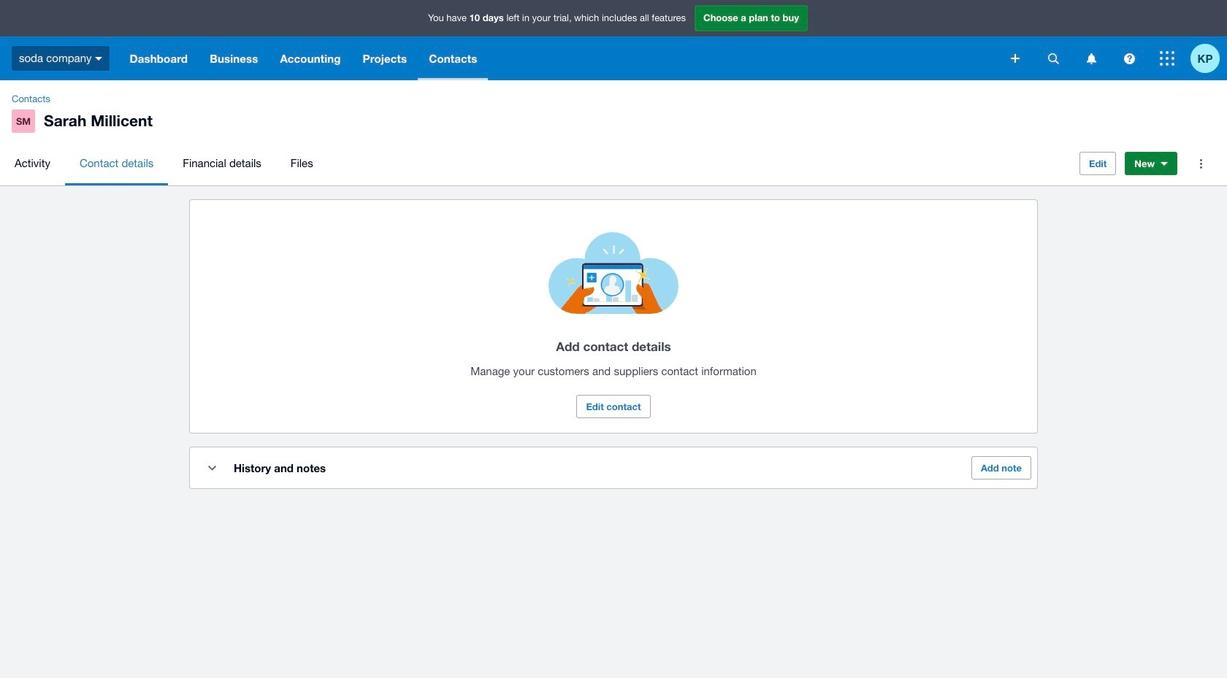 Task type: locate. For each thing, give the bounding box(es) containing it.
svg image
[[1048, 53, 1059, 64], [1124, 53, 1135, 64]]

toggle image
[[208, 466, 216, 471]]

1 horizontal spatial svg image
[[1124, 53, 1135, 64]]

banner
[[0, 0, 1228, 80]]

1 svg image from the left
[[1048, 53, 1059, 64]]

heading
[[471, 337, 757, 357]]

menu
[[0, 142, 1068, 186]]

0 horizontal spatial svg image
[[1048, 53, 1059, 64]]

svg image
[[1161, 51, 1175, 66], [1087, 53, 1097, 64], [1011, 54, 1020, 63], [95, 57, 103, 60]]



Task type: vqa. For each thing, say whether or not it's contained in the screenshot.
second Save from the right
no



Task type: describe. For each thing, give the bounding box(es) containing it.
2 svg image from the left
[[1124, 53, 1135, 64]]

actions menu image
[[1187, 149, 1216, 178]]



